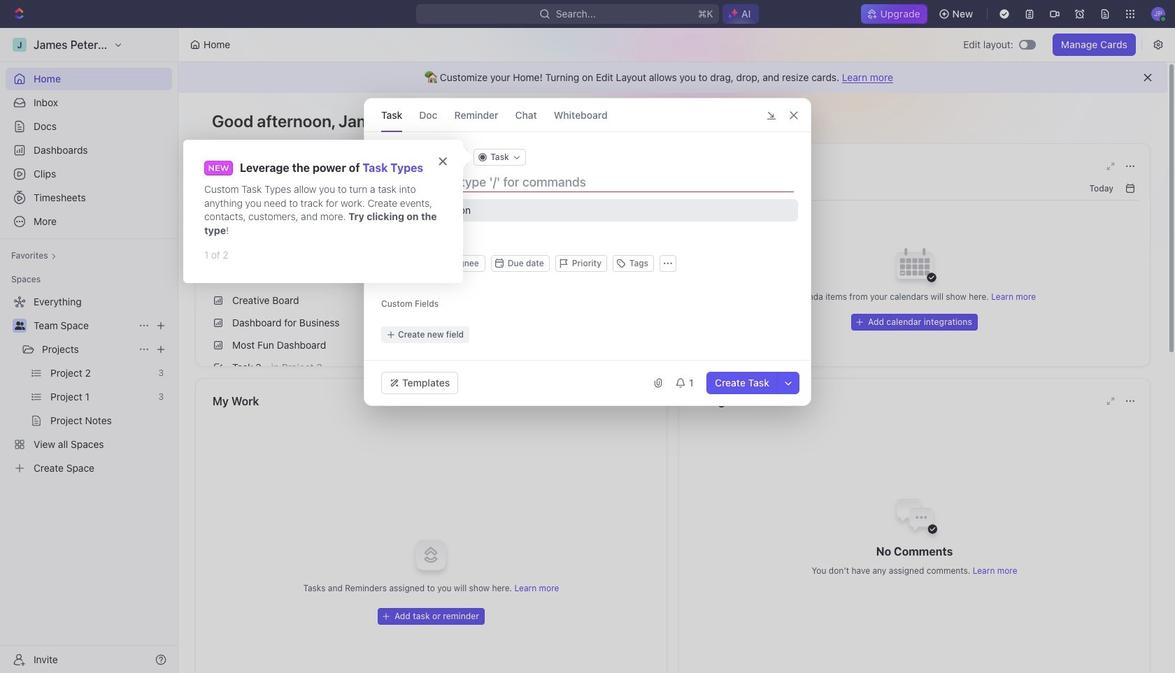 Task type: vqa. For each thing, say whether or not it's contained in the screenshot.
TREE in Sidebar navigation
yes



Task type: describe. For each thing, give the bounding box(es) containing it.
sidebar navigation
[[0, 28, 178, 674]]

user group image
[[14, 322, 25, 330]]



Task type: locate. For each thing, give the bounding box(es) containing it.
tree
[[6, 291, 172, 480]]

alert
[[178, 62, 1168, 93]]

tree inside sidebar navigation
[[6, 291, 172, 480]]

user group image
[[213, 206, 224, 215]]

Task name or type '/' for commands text field
[[381, 174, 797, 191]]

dialog
[[364, 98, 812, 406], [183, 140, 463, 283]]



